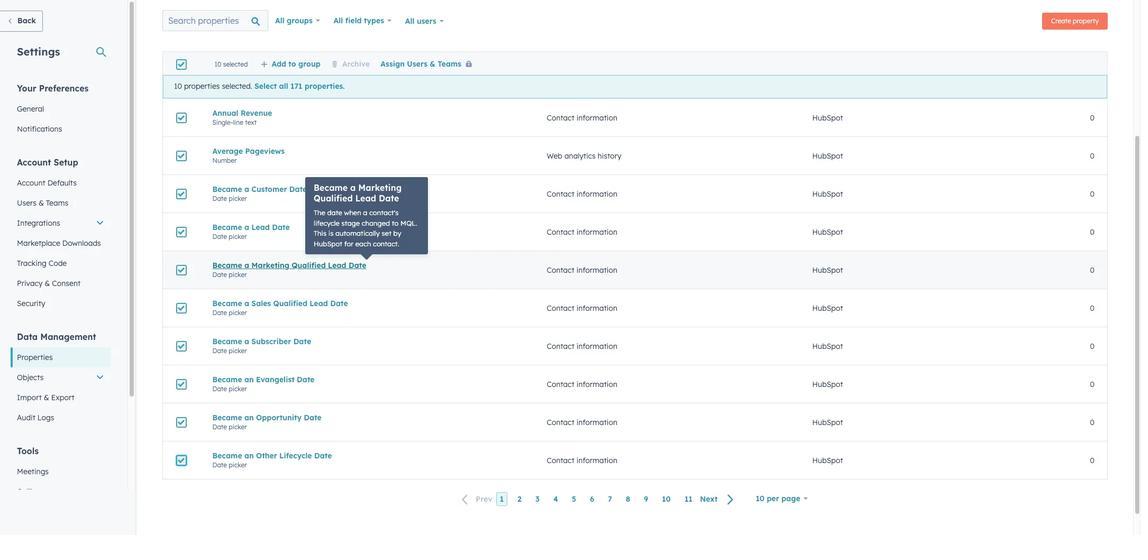 Task type: describe. For each thing, give the bounding box(es) containing it.
picker inside became a subscriber date date picker
[[229, 347, 247, 355]]

information for became a lead date
[[577, 227, 618, 237]]

prev button
[[456, 493, 496, 507]]

contact information for became a lead date
[[547, 227, 618, 237]]

1
[[500, 495, 504, 505]]

pagination navigation
[[456, 493, 741, 507]]

information for became a customer date
[[577, 189, 618, 199]]

assign users & teams button
[[381, 59, 476, 69]]

properties
[[184, 82, 220, 91]]

data management
[[17, 332, 96, 342]]

back link
[[0, 11, 43, 32]]

contact for became an opportunity date
[[547, 418, 575, 427]]

meetings link
[[11, 462, 111, 482]]

page
[[782, 494, 801, 504]]

contact for became a customer date
[[547, 189, 575, 199]]

7 button
[[605, 493, 616, 507]]

revenue
[[241, 108, 272, 118]]

became a marketing qualified lead date the date when a contact's lifecycle stage changed to mql. this is automatically set by hubspot for each contact.
[[314, 183, 417, 248]]

calling
[[17, 488, 41, 497]]

all for all field types
[[334, 16, 343, 25]]

add
[[272, 59, 286, 69]]

& right 'assign'
[[430, 59, 436, 69]]

a for became a subscriber date
[[244, 337, 249, 346]]

add to group button
[[261, 59, 321, 69]]

became for became an other lifecycle date
[[213, 451, 242, 461]]

picker inside became a marketing qualified lead date date picker
[[229, 271, 247, 279]]

10 selected
[[215, 60, 248, 68]]

8
[[626, 495, 631, 505]]

tracking code link
[[11, 254, 111, 274]]

properties.
[[305, 82, 345, 91]]

pageviews
[[245, 146, 285, 156]]

your preferences element
[[11, 83, 111, 139]]

2
[[518, 495, 522, 505]]

audit
[[17, 413, 35, 423]]

selected.
[[222, 82, 253, 91]]

10 for 10 properties selected. select all 171 properties.
[[174, 82, 182, 91]]

10 properties selected. select all 171 properties.
[[174, 82, 345, 91]]

became an evangelist date date picker
[[213, 375, 315, 393]]

10 for 10 per page
[[756, 494, 765, 504]]

security
[[17, 299, 45, 309]]

0 for became a marketing qualified lead date
[[1091, 265, 1095, 275]]

next
[[700, 495, 718, 505]]

all field types
[[334, 16, 384, 25]]

information for became an other lifecycle date
[[577, 456, 618, 466]]

became for became a subscriber date
[[213, 337, 242, 346]]

web analytics history
[[547, 151, 622, 161]]

11 button
[[681, 493, 697, 507]]

became for became a customer date
[[213, 184, 242, 194]]

is
[[329, 229, 334, 238]]

account for account setup
[[17, 157, 51, 168]]

general link
[[11, 99, 111, 119]]

contact information for became a subscriber date
[[547, 342, 618, 351]]

contact information for became a marketing qualified lead date
[[547, 265, 618, 275]]

0 for became an evangelist date
[[1091, 380, 1095, 389]]

& for consent
[[45, 279, 50, 288]]

3
[[536, 495, 540, 505]]

per
[[767, 494, 780, 504]]

1 horizontal spatial teams
[[438, 59, 462, 69]]

all users button
[[398, 10, 451, 32]]

10 per page button
[[749, 489, 815, 510]]

qualified for became a marketing qualified lead date
[[292, 261, 326, 270]]

data management element
[[11, 331, 111, 428]]

calling link
[[11, 482, 111, 502]]

properties link
[[11, 348, 111, 368]]

date inside became a marketing qualified lead date the date when a contact's lifecycle stage changed to mql. this is automatically set by hubspot for each contact.
[[379, 193, 399, 204]]

contact information for annual revenue
[[547, 113, 618, 123]]

to inside became a marketing qualified lead date the date when a contact's lifecycle stage changed to mql. this is automatically set by hubspot for each contact.
[[392, 219, 399, 227]]

became for became a marketing qualified lead date
[[213, 261, 242, 270]]

prev
[[476, 495, 493, 505]]

hubspot for became a sales qualified lead date
[[813, 304, 844, 313]]

lead for became a marketing qualified lead date date picker
[[328, 261, 347, 270]]

other
[[256, 451, 277, 461]]

became a sales qualified lead date date picker
[[213, 299, 348, 317]]

all for all users
[[405, 16, 415, 26]]

qualified inside became a marketing qualified lead date the date when a contact's lifecycle stage changed to mql. this is automatically set by hubspot for each contact.
[[314, 193, 353, 204]]

hubspot for became a marketing qualified lead date
[[813, 265, 844, 275]]

hubspot for average pageviews
[[813, 151, 844, 161]]

information for became a sales qualified lead date
[[577, 304, 618, 313]]

selected
[[223, 60, 248, 68]]

consent
[[52, 279, 81, 288]]

became for became a lead date
[[213, 223, 242, 232]]

became an evangelist date button
[[213, 375, 522, 385]]

groups
[[287, 16, 313, 25]]

users
[[417, 16, 437, 26]]

all users
[[405, 16, 437, 26]]

assign users & teams
[[381, 59, 462, 69]]

users inside account setup element
[[17, 198, 37, 208]]

9 button
[[641, 493, 652, 507]]

became a marketing qualified lead date date picker
[[213, 261, 367, 279]]

changed
[[362, 219, 390, 227]]

became a marketing qualified lead date tooltip
[[305, 177, 428, 255]]

0 for became a sales qualified lead date
[[1091, 304, 1095, 313]]

settings
[[17, 45, 60, 58]]

became a subscriber date date picker
[[213, 337, 311, 355]]

archive
[[342, 59, 370, 69]]

hubspot for became an evangelist date
[[813, 380, 844, 389]]

a right when
[[363, 209, 368, 217]]

integrations
[[17, 219, 60, 228]]

lifecycle
[[280, 451, 312, 461]]

lifecycle
[[314, 219, 340, 227]]

sales
[[252, 299, 271, 308]]

assign
[[381, 59, 405, 69]]

select all 171 properties. button
[[255, 82, 345, 92]]

account defaults
[[17, 178, 77, 188]]

property
[[1074, 17, 1099, 25]]

qualified for became a sales qualified lead date
[[273, 299, 308, 308]]

average pageviews number
[[213, 146, 285, 164]]

became an other lifecycle date date picker
[[213, 451, 332, 469]]

became an other lifecycle date button
[[213, 451, 522, 461]]

subscriber
[[252, 337, 291, 346]]

average pageviews button
[[213, 146, 522, 156]]

opportunity
[[256, 413, 302, 423]]

an for opportunity
[[244, 413, 254, 423]]

general
[[17, 104, 44, 114]]

tools element
[[11, 446, 111, 536]]

0 for became a subscriber date
[[1091, 342, 1095, 351]]

set
[[382, 229, 392, 238]]

contact for annual revenue
[[547, 113, 575, 123]]

account for account defaults
[[17, 178, 45, 188]]

0 for average pageviews
[[1091, 151, 1095, 161]]

became an opportunity date button
[[213, 413, 522, 423]]

lead for became a marketing qualified lead date the date when a contact's lifecycle stage changed to mql. this is automatically set by hubspot for each contact.
[[356, 193, 376, 204]]

picker inside became an other lifecycle date date picker
[[229, 461, 247, 469]]

10 button
[[659, 493, 675, 507]]

automatically
[[336, 229, 380, 238]]

1 button
[[496, 493, 508, 507]]

account defaults link
[[11, 173, 111, 193]]

privacy & consent link
[[11, 274, 111, 294]]

10 for 10 selected
[[215, 60, 221, 68]]

all groups
[[275, 16, 313, 25]]

became for became an evangelist date
[[213, 375, 242, 385]]

objects button
[[11, 368, 111, 388]]

annual
[[213, 108, 239, 118]]

setup
[[54, 157, 78, 168]]

privacy
[[17, 279, 43, 288]]

history
[[598, 151, 622, 161]]



Task type: locate. For each thing, give the bounding box(es) containing it.
became left other
[[213, 451, 242, 461]]

a down became a lead date date picker
[[244, 261, 249, 270]]

1 vertical spatial qualified
[[292, 261, 326, 270]]

7 contact information from the top
[[547, 380, 618, 389]]

marketing for became a marketing qualified lead date date picker
[[252, 261, 290, 270]]

qualified inside became a marketing qualified lead date date picker
[[292, 261, 326, 270]]

the
[[314, 209, 325, 217]]

became a subscriber date button
[[213, 337, 522, 346]]

an for evangelist
[[244, 375, 254, 385]]

& for teams
[[39, 198, 44, 208]]

lead down for
[[328, 261, 347, 270]]

2 0 from the top
[[1091, 151, 1095, 161]]

lead inside became a marketing qualified lead date the date when a contact's lifecycle stage changed to mql. this is automatically set by hubspot for each contact.
[[356, 193, 376, 204]]

0 for annual revenue
[[1091, 113, 1095, 123]]

marketing down became a lead date date picker
[[252, 261, 290, 270]]

an inside became an evangelist date date picker
[[244, 375, 254, 385]]

account up users & teams at the top left
[[17, 178, 45, 188]]

& right privacy
[[45, 279, 50, 288]]

10 left "per"
[[756, 494, 765, 504]]

5 0 from the top
[[1091, 265, 1095, 275]]

all left field
[[334, 16, 343, 25]]

a for became a marketing qualified lead date
[[244, 261, 249, 270]]

became inside "became a customer date date picker"
[[213, 184, 242, 194]]

2 contact information from the top
[[547, 189, 618, 199]]

lead for became a sales qualified lead date date picker
[[310, 299, 328, 308]]

teams
[[438, 59, 462, 69], [46, 198, 68, 208]]

became inside became a lead date date picker
[[213, 223, 242, 232]]

2 an from the top
[[244, 413, 254, 423]]

2 picker from the top
[[229, 233, 247, 241]]

became inside became an opportunity date date picker
[[213, 413, 242, 423]]

stage
[[342, 219, 360, 227]]

marketing up contact's
[[359, 183, 402, 193]]

&
[[430, 59, 436, 69], [39, 198, 44, 208], [45, 279, 50, 288], [44, 393, 49, 403]]

2 button
[[514, 493, 526, 507]]

a inside became a lead date date picker
[[244, 223, 249, 232]]

8 contact information from the top
[[547, 418, 618, 427]]

lead down "became a customer date date picker"
[[252, 223, 270, 232]]

tracking code
[[17, 259, 67, 268]]

information for became an opportunity date
[[577, 418, 618, 427]]

10 inside button
[[662, 495, 671, 505]]

picker inside became a lead date date picker
[[229, 233, 247, 241]]

hubspot inside became a marketing qualified lead date the date when a contact's lifecycle stage changed to mql. this is automatically set by hubspot for each contact.
[[314, 240, 343, 248]]

1 vertical spatial marketing
[[252, 261, 290, 270]]

5 contact from the top
[[547, 304, 575, 313]]

1 horizontal spatial users
[[407, 59, 428, 69]]

5 picker from the top
[[229, 347, 247, 355]]

information for became an evangelist date
[[577, 380, 618, 389]]

7 contact from the top
[[547, 380, 575, 389]]

hubspot for became an opportunity date
[[813, 418, 844, 427]]

10 left selected
[[215, 60, 221, 68]]

this
[[314, 229, 327, 238]]

evangelist
[[256, 375, 295, 385]]

1 vertical spatial an
[[244, 413, 254, 423]]

select
[[255, 82, 277, 91]]

1 account from the top
[[17, 157, 51, 168]]

became inside became a sales qualified lead date date picker
[[213, 299, 242, 308]]

qualified down this
[[292, 261, 326, 270]]

notifications link
[[11, 119, 111, 139]]

0 for became a customer date
[[1091, 189, 1095, 199]]

picker
[[229, 195, 247, 202], [229, 233, 247, 241], [229, 271, 247, 279], [229, 309, 247, 317], [229, 347, 247, 355], [229, 385, 247, 393], [229, 423, 247, 431], [229, 461, 247, 469]]

0 horizontal spatial marketing
[[252, 261, 290, 270]]

picker up became a lead date date picker
[[229, 195, 247, 202]]

contact for became an evangelist date
[[547, 380, 575, 389]]

1 contact information from the top
[[547, 113, 618, 123]]

information for became a subscriber date
[[577, 342, 618, 351]]

tracking
[[17, 259, 46, 268]]

picker down "became a customer date date picker"
[[229, 233, 247, 241]]

contact information for became a customer date
[[547, 189, 618, 199]]

annual revenue single-line text
[[213, 108, 272, 126]]

6 button
[[587, 493, 598, 507]]

& inside data management element
[[44, 393, 49, 403]]

0 horizontal spatial all
[[275, 16, 285, 25]]

6 contact from the top
[[547, 342, 575, 351]]

all left users
[[405, 16, 415, 26]]

lead
[[356, 193, 376, 204], [252, 223, 270, 232], [328, 261, 347, 270], [310, 299, 328, 308]]

2 account from the top
[[17, 178, 45, 188]]

5
[[572, 495, 577, 505]]

information for became a marketing qualified lead date
[[577, 265, 618, 275]]

& up integrations
[[39, 198, 44, 208]]

your preferences
[[17, 83, 89, 94]]

an left evangelist
[[244, 375, 254, 385]]

an
[[244, 375, 254, 385], [244, 413, 254, 423], [244, 451, 254, 461]]

2 vertical spatial qualified
[[273, 299, 308, 308]]

contact information for became an other lifecycle date
[[547, 456, 618, 466]]

tab panel containing all groups
[[154, 0, 1117, 518]]

all
[[275, 16, 285, 25], [334, 16, 343, 25], [405, 16, 415, 26]]

lead inside became a marketing qualified lead date date picker
[[328, 261, 347, 270]]

2 contact from the top
[[547, 189, 575, 199]]

0 vertical spatial teams
[[438, 59, 462, 69]]

1 picker from the top
[[229, 195, 247, 202]]

became down became an evangelist date date picker
[[213, 413, 242, 423]]

10 right 9
[[662, 495, 671, 505]]

became up date
[[314, 183, 348, 193]]

0
[[1091, 113, 1095, 123], [1091, 151, 1095, 161], [1091, 189, 1095, 199], [1091, 227, 1095, 237], [1091, 265, 1095, 275], [1091, 304, 1095, 313], [1091, 342, 1095, 351], [1091, 380, 1095, 389], [1091, 418, 1095, 427], [1091, 456, 1095, 466]]

6 information from the top
[[577, 342, 618, 351]]

picker up became an evangelist date date picker
[[229, 347, 247, 355]]

single-
[[213, 118, 233, 126]]

text
[[245, 118, 257, 126]]

an left "opportunity"
[[244, 413, 254, 423]]

logs
[[38, 413, 54, 423]]

import & export
[[17, 393, 74, 403]]

8 picker from the top
[[229, 461, 247, 469]]

became inside became a subscriber date date picker
[[213, 337, 242, 346]]

10 for 10
[[662, 495, 671, 505]]

contact information for became an evangelist date
[[547, 380, 618, 389]]

defaults
[[47, 178, 77, 188]]

a left customer
[[244, 184, 249, 194]]

marketing for became a marketing qualified lead date the date when a contact's lifecycle stage changed to mql. this is automatically set by hubspot for each contact.
[[359, 183, 402, 193]]

8 information from the top
[[577, 418, 618, 427]]

hubspot
[[813, 113, 844, 123], [813, 151, 844, 161], [813, 189, 844, 199], [813, 227, 844, 237], [314, 240, 343, 248], [813, 265, 844, 275], [813, 304, 844, 313], [813, 342, 844, 351], [813, 380, 844, 389], [813, 418, 844, 427], [813, 456, 844, 466]]

an inside became an opportunity date date picker
[[244, 413, 254, 423]]

1 horizontal spatial marketing
[[359, 183, 402, 193]]

marketing
[[359, 183, 402, 193], [252, 261, 290, 270]]

1 contact from the top
[[547, 113, 575, 123]]

0 for became an other lifecycle date
[[1091, 456, 1095, 466]]

all
[[279, 82, 288, 91]]

9
[[644, 495, 649, 505]]

10
[[215, 60, 221, 68], [174, 82, 182, 91], [756, 494, 765, 504], [662, 495, 671, 505]]

contact for became a sales qualified lead date
[[547, 304, 575, 313]]

1 information from the top
[[577, 113, 618, 123]]

7 0 from the top
[[1091, 342, 1095, 351]]

& left export
[[44, 393, 49, 403]]

2 vertical spatial an
[[244, 451, 254, 461]]

field
[[345, 16, 362, 25]]

1 horizontal spatial to
[[392, 219, 399, 227]]

account setup element
[[11, 157, 111, 314]]

a inside became a sales qualified lead date date picker
[[244, 299, 249, 308]]

became left sales
[[213, 299, 242, 308]]

management
[[40, 332, 96, 342]]

picker inside became an evangelist date date picker
[[229, 385, 247, 393]]

hubspot for became a lead date
[[813, 227, 844, 237]]

all for all groups
[[275, 16, 285, 25]]

create
[[1052, 17, 1072, 25]]

users & teams link
[[11, 193, 111, 213]]

hubspot for annual revenue
[[813, 113, 844, 123]]

& for export
[[44, 393, 49, 403]]

picker inside became an opportunity date date picker
[[229, 423, 247, 431]]

a for became a sales qualified lead date
[[244, 299, 249, 308]]

1 vertical spatial teams
[[46, 198, 68, 208]]

back
[[17, 16, 36, 25]]

a for became a customer date
[[244, 184, 249, 194]]

1 0 from the top
[[1091, 113, 1095, 123]]

tools
[[17, 446, 39, 457]]

became for became a sales qualified lead date
[[213, 299, 242, 308]]

a inside became a marketing qualified lead date date picker
[[244, 261, 249, 270]]

qualified
[[314, 193, 353, 204], [292, 261, 326, 270], [273, 299, 308, 308]]

6 0 from the top
[[1091, 304, 1095, 313]]

1 vertical spatial users
[[17, 198, 37, 208]]

objects
[[17, 373, 44, 383]]

all field types button
[[327, 10, 398, 31]]

1 vertical spatial to
[[392, 219, 399, 227]]

4 contact information from the top
[[547, 265, 618, 275]]

3 information from the top
[[577, 227, 618, 237]]

0 for became an opportunity date
[[1091, 418, 1095, 427]]

all groups button
[[268, 10, 327, 31]]

all left groups
[[275, 16, 285, 25]]

Search search field
[[163, 10, 268, 31]]

contact.
[[373, 240, 400, 248]]

became inside became an other lifecycle date date picker
[[213, 451, 242, 461]]

users up integrations
[[17, 198, 37, 208]]

6 contact information from the top
[[547, 342, 618, 351]]

teams up the "integrations" button
[[46, 198, 68, 208]]

10 left properties
[[174, 82, 182, 91]]

0 vertical spatial users
[[407, 59, 428, 69]]

data
[[17, 332, 38, 342]]

a inside became a subscriber date date picker
[[244, 337, 249, 346]]

an left other
[[244, 451, 254, 461]]

4 contact from the top
[[547, 265, 575, 275]]

10 inside popup button
[[756, 494, 765, 504]]

contact for became a marketing qualified lead date
[[547, 265, 575, 275]]

7 picker from the top
[[229, 423, 247, 431]]

qualified right sales
[[273, 299, 308, 308]]

3 an from the top
[[244, 451, 254, 461]]

qualified up date
[[314, 193, 353, 204]]

4 picker from the top
[[229, 309, 247, 317]]

contact information for became a sales qualified lead date
[[547, 304, 618, 313]]

became a customer date button
[[213, 184, 522, 194]]

3 picker from the top
[[229, 271, 247, 279]]

hubspot for became a subscriber date
[[813, 342, 844, 351]]

meetings
[[17, 467, 49, 477]]

all inside popup button
[[275, 16, 285, 25]]

became inside became a marketing qualified lead date date picker
[[213, 261, 242, 270]]

a inside "became a customer date date picker"
[[244, 184, 249, 194]]

picker down became a lead date date picker
[[229, 271, 247, 279]]

mql.
[[401, 219, 417, 227]]

became left 'subscriber' on the bottom of page
[[213, 337, 242, 346]]

5 contact information from the top
[[547, 304, 618, 313]]

picker inside "became a customer date date picker"
[[229, 195, 247, 202]]

users right 'assign'
[[407, 59, 428, 69]]

contact's
[[369, 209, 399, 217]]

became left evangelist
[[213, 375, 242, 385]]

security link
[[11, 294, 111, 314]]

8 0 from the top
[[1091, 380, 1095, 389]]

audit logs link
[[11, 408, 111, 428]]

1 vertical spatial account
[[17, 178, 45, 188]]

5 information from the top
[[577, 304, 618, 313]]

privacy & consent
[[17, 279, 81, 288]]

4 information from the top
[[577, 265, 618, 275]]

hubspot for became a customer date
[[813, 189, 844, 199]]

all inside 'popup button'
[[405, 16, 415, 26]]

9 0 from the top
[[1091, 418, 1095, 427]]

0 horizontal spatial users
[[17, 198, 37, 208]]

an inside became an other lifecycle date date picker
[[244, 451, 254, 461]]

a for became a lead date
[[244, 223, 249, 232]]

a down "became a customer date date picker"
[[244, 223, 249, 232]]

contact for became a lead date
[[547, 227, 575, 237]]

became down "became a customer date date picker"
[[213, 223, 242, 232]]

types
[[364, 16, 384, 25]]

a up when
[[350, 183, 356, 193]]

a
[[350, 183, 356, 193], [244, 184, 249, 194], [363, 209, 368, 217], [244, 223, 249, 232], [244, 261, 249, 270], [244, 299, 249, 308], [244, 337, 249, 346]]

notifications
[[17, 124, 62, 134]]

to right add
[[289, 59, 296, 69]]

lead up when
[[356, 193, 376, 204]]

preferences
[[39, 83, 89, 94]]

picker up became an other lifecycle date date picker
[[229, 423, 247, 431]]

5 button
[[569, 493, 580, 507]]

picker inside became a sales qualified lead date date picker
[[229, 309, 247, 317]]

an for other
[[244, 451, 254, 461]]

add to group
[[272, 59, 321, 69]]

code
[[49, 259, 67, 268]]

all inside popup button
[[334, 16, 343, 25]]

to up by
[[392, 219, 399, 227]]

hubspot for became an other lifecycle date
[[813, 456, 844, 466]]

a left 'subscriber' on the bottom of page
[[244, 337, 249, 346]]

marketing inside became a marketing qualified lead date date picker
[[252, 261, 290, 270]]

became inside became a marketing qualified lead date the date when a contact's lifecycle stage changed to mql. this is automatically set by hubspot for each contact.
[[314, 183, 348, 193]]

became down became a lead date date picker
[[213, 261, 242, 270]]

became down number
[[213, 184, 242, 194]]

import & export link
[[11, 388, 111, 408]]

date
[[327, 209, 342, 217]]

became a marketing qualified lead date button
[[213, 261, 522, 270]]

9 information from the top
[[577, 456, 618, 466]]

a left sales
[[244, 299, 249, 308]]

picker up became an opportunity date date picker
[[229, 385, 247, 393]]

teams down all users 'popup button'
[[438, 59, 462, 69]]

contact
[[547, 113, 575, 123], [547, 189, 575, 199], [547, 227, 575, 237], [547, 265, 575, 275], [547, 304, 575, 313], [547, 342, 575, 351], [547, 380, 575, 389], [547, 418, 575, 427], [547, 456, 575, 466]]

9 contact information from the top
[[547, 456, 618, 466]]

information for annual revenue
[[577, 113, 618, 123]]

171
[[291, 82, 303, 91]]

lead inside became a sales qualified lead date date picker
[[310, 299, 328, 308]]

integrations button
[[11, 213, 111, 233]]

0 horizontal spatial teams
[[46, 198, 68, 208]]

contact for became an other lifecycle date
[[547, 456, 575, 466]]

average
[[213, 146, 243, 156]]

marketing inside became a marketing qualified lead date the date when a contact's lifecycle stage changed to mql. this is automatically set by hubspot for each contact.
[[359, 183, 402, 193]]

1 horizontal spatial all
[[334, 16, 343, 25]]

line
[[233, 118, 243, 126]]

8 contact from the top
[[547, 418, 575, 427]]

teams inside account setup element
[[46, 198, 68, 208]]

0 for became a lead date
[[1091, 227, 1095, 237]]

0 vertical spatial qualified
[[314, 193, 353, 204]]

3 0 from the top
[[1091, 189, 1095, 199]]

became inside became an evangelist date date picker
[[213, 375, 242, 385]]

became a lead date button
[[213, 223, 522, 232]]

picker down became an opportunity date date picker
[[229, 461, 247, 469]]

9 contact from the top
[[547, 456, 575, 466]]

6 picker from the top
[[229, 385, 247, 393]]

picker up became a subscriber date date picker
[[229, 309, 247, 317]]

0 vertical spatial marketing
[[359, 183, 402, 193]]

0 vertical spatial account
[[17, 157, 51, 168]]

became for became an opportunity date
[[213, 413, 242, 423]]

for
[[344, 240, 354, 248]]

0 vertical spatial to
[[289, 59, 296, 69]]

4 0 from the top
[[1091, 227, 1095, 237]]

web
[[547, 151, 563, 161]]

3 contact from the top
[[547, 227, 575, 237]]

4 button
[[550, 493, 562, 507]]

contact for became a subscriber date
[[547, 342, 575, 351]]

2 information from the top
[[577, 189, 618, 199]]

2 horizontal spatial all
[[405, 16, 415, 26]]

0 horizontal spatial to
[[289, 59, 296, 69]]

lead down became a marketing qualified lead date date picker on the left
[[310, 299, 328, 308]]

tab panel
[[154, 0, 1117, 518]]

qualified inside became a sales qualified lead date date picker
[[273, 299, 308, 308]]

contact information for became an opportunity date
[[547, 418, 618, 427]]

7 information from the top
[[577, 380, 618, 389]]

3 button
[[532, 493, 544, 507]]

lead inside became a lead date date picker
[[252, 223, 270, 232]]

10 0 from the top
[[1091, 456, 1095, 466]]

0 vertical spatial an
[[244, 375, 254, 385]]

account up 'account defaults'
[[17, 157, 51, 168]]

3 contact information from the top
[[547, 227, 618, 237]]

1 an from the top
[[244, 375, 254, 385]]



Task type: vqa. For each thing, say whether or not it's contained in the screenshot.


